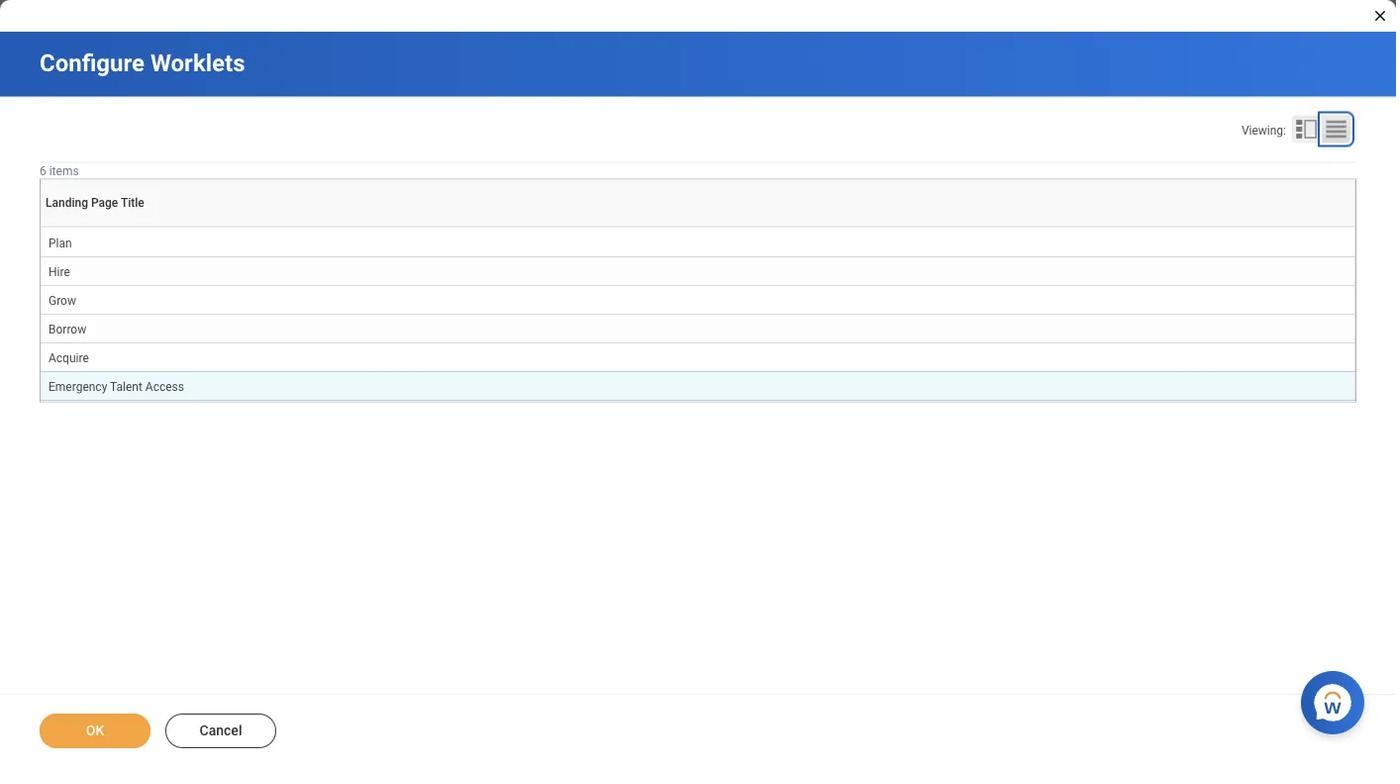 Task type: locate. For each thing, give the bounding box(es) containing it.
viewing: option group
[[1242, 115, 1357, 147]]

1 horizontal spatial page
[[697, 227, 699, 228]]

3 row element from the top
[[41, 372, 1356, 401]]

Toggle to Grid view radio
[[1322, 115, 1351, 143]]

1 horizontal spatial landing
[[693, 227, 697, 228]]

1 row element from the top
[[41, 257, 1356, 286]]

landing page title
[[46, 196, 144, 210], [693, 227, 701, 228]]

viewing:
[[1242, 123, 1287, 137]]

2 row element from the top
[[41, 315, 1356, 343]]

toolbar inside configure worklets main content
[[1342, 163, 1357, 179]]

page
[[91, 196, 118, 210], [697, 227, 699, 228]]

0 vertical spatial row element
[[41, 257, 1356, 286]]

row element
[[41, 257, 1356, 286], [41, 315, 1356, 343], [41, 372, 1356, 401]]

landing
[[46, 196, 88, 210], [693, 227, 697, 228]]

0 vertical spatial landing
[[46, 196, 88, 210]]

2 vertical spatial row element
[[41, 372, 1356, 401]]

ok button
[[40, 714, 151, 749]]

items
[[49, 164, 79, 178]]

title
[[121, 196, 144, 210], [699, 227, 701, 228]]

access
[[145, 381, 184, 394]]

0 vertical spatial landing page title
[[46, 196, 144, 210]]

configure worklets main content
[[0, 32, 1397, 767]]

0 horizontal spatial title
[[121, 196, 144, 210]]

1 vertical spatial title
[[699, 227, 701, 228]]

row element containing emergency talent access
[[41, 372, 1356, 401]]

configure worklets
[[40, 49, 245, 77]]

0 vertical spatial title
[[121, 196, 144, 210]]

0 horizontal spatial page
[[91, 196, 118, 210]]

6
[[40, 164, 46, 178]]

ok
[[86, 723, 104, 739]]

1 vertical spatial page
[[697, 227, 699, 228]]

1 horizontal spatial title
[[699, 227, 701, 228]]

toolbar
[[1342, 163, 1357, 179]]

cancel
[[200, 723, 242, 739]]

close configure worklets image
[[1373, 8, 1389, 24]]

1 vertical spatial row element
[[41, 315, 1356, 343]]

talent
[[110, 381, 143, 394]]

0 horizontal spatial landing page title
[[46, 196, 144, 210]]

cancel button
[[165, 714, 276, 749]]

1 vertical spatial landing page title
[[693, 227, 701, 228]]

grow
[[49, 294, 76, 308]]

0 horizontal spatial landing
[[46, 196, 88, 210]]

1 horizontal spatial landing page title
[[693, 227, 701, 228]]



Task type: describe. For each thing, give the bounding box(es) containing it.
borrow
[[49, 323, 86, 337]]

row element containing hire
[[41, 257, 1356, 286]]

row element containing borrow
[[41, 315, 1356, 343]]

configure worklets dialog
[[0, 0, 1397, 767]]

worklets
[[150, 49, 245, 77]]

emergency talent access
[[49, 381, 184, 394]]

plan
[[49, 236, 72, 250]]

configure
[[40, 49, 145, 77]]

emergency
[[49, 381, 107, 394]]

workday assistant region
[[1302, 664, 1373, 735]]

6 items
[[40, 164, 79, 178]]

hire
[[49, 266, 70, 279]]

1 vertical spatial landing
[[693, 227, 697, 228]]

acquire
[[49, 352, 89, 366]]

0 vertical spatial page
[[91, 196, 118, 210]]

landing page title button
[[693, 227, 702, 228]]

Toggle to List Detail view radio
[[1293, 115, 1321, 143]]



Task type: vqa. For each thing, say whether or not it's contained in the screenshot.
THURSDAY,
no



